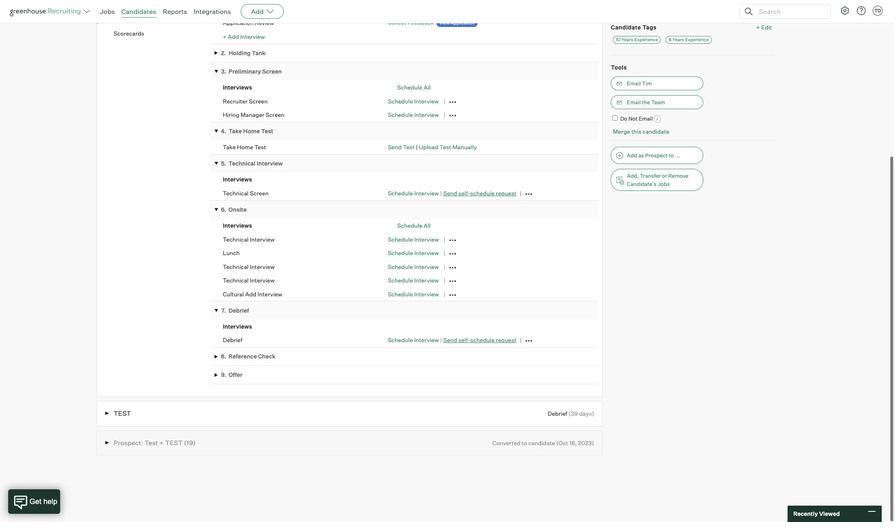 Task type: vqa. For each thing, say whether or not it's contained in the screenshot.
middle OF
no



Task type: describe. For each thing, give the bounding box(es) containing it.
take home test
[[223, 149, 266, 156]]

team
[[652, 104, 665, 111]]

1 schedule all from the top
[[397, 89, 431, 96]]

9.
[[221, 377, 226, 384]]

+ add interview
[[223, 39, 265, 45]]

Search text field
[[757, 6, 824, 17]]

onsite
[[229, 212, 247, 219]]

prospect
[[645, 158, 668, 164]]

the
[[642, 104, 650, 111]]

(oct
[[557, 445, 568, 452]]

0 vertical spatial review
[[262, 8, 282, 15]]

+ for + add interview
[[223, 39, 227, 45]]

scorecards
[[114, 35, 144, 42]]

add, transfer or remove candidate's jobs
[[627, 178, 689, 193]]

0 vertical spatial debrief
[[229, 313, 249, 320]]

8.
[[221, 359, 226, 366]]

2023)
[[578, 445, 594, 452]]

jobs inside add, transfer or remove candidate's jobs
[[658, 186, 670, 193]]

6.
[[221, 212, 226, 219]]

0 vertical spatial take
[[229, 133, 242, 140]]

converted
[[493, 445, 521, 452]]

0 vertical spatial home
[[243, 133, 260, 140]]

add right cultural
[[245, 296, 256, 303]]

request for technical screen
[[496, 195, 517, 202]]

stage
[[114, 19, 130, 26]]

technical interview for 4th schedule interview link from the top of the page
[[223, 241, 275, 248]]

10
[[616, 42, 621, 48]]

1 vertical spatial take
[[223, 149, 236, 156]]

email for email tim
[[627, 85, 641, 92]]

2. holding tank
[[221, 55, 266, 62]]

upload test manually link
[[419, 149, 477, 156]]

screen down 5. technical interview
[[250, 195, 269, 202]]

tank
[[252, 55, 266, 62]]

view application link
[[437, 25, 478, 32]]

debrief for debrief (39 days)
[[548, 416, 568, 423]]

merge this candidate link
[[613, 134, 670, 141]]

recently
[[794, 511, 818, 518]]

email the team button
[[611, 101, 704, 115]]

tim
[[642, 85, 652, 92]]

integrations link
[[194, 7, 231, 16]]

7.
[[221, 313, 226, 320]]

2 schedule all from the top
[[397, 228, 431, 235]]

technical for sixth schedule interview link from the top
[[223, 269, 249, 276]]

1 schedule interview link from the top
[[388, 103, 439, 110]]

td button
[[873, 6, 883, 16]]

send test link
[[388, 149, 415, 156]]

schedule interview for 2nd schedule interview link from the bottom
[[388, 296, 439, 303]]

2 schedule interview link from the top
[[388, 117, 439, 124]]

feedback
[[408, 24, 434, 31]]

this
[[632, 134, 642, 141]]

manager
[[241, 117, 264, 124]]

5. technical interview
[[221, 165, 283, 172]]

email tim button
[[611, 82, 704, 96]]

test right prospect:
[[145, 445, 158, 453]]

hiring
[[223, 117, 239, 124]]

technical for 4th schedule interview link from the top of the page
[[223, 241, 249, 248]]

...
[[675, 158, 680, 164]]

1 interviews from the top
[[223, 89, 252, 96]]

application link
[[114, 2, 211, 10]]

request for debrief
[[496, 342, 517, 349]]

| for technical screen
[[440, 195, 442, 202]]

test up 5. technical interview
[[254, 149, 266, 156]]

add, transfer or remove candidate's jobs button
[[611, 174, 704, 197]]

collect
[[388, 24, 407, 31]]

email tim
[[627, 85, 652, 92]]

tags
[[643, 29, 657, 36]]

send for debrief
[[443, 342, 457, 349]]

or
[[662, 178, 667, 185]]

merge this candidate
[[613, 134, 670, 141]]

4. take home test
[[221, 133, 273, 140]]

add as prospect to ...
[[627, 158, 680, 164]]

stage link
[[114, 19, 211, 27]]

6. onsite
[[221, 212, 247, 219]]

schedule interview for first schedule interview link from the top
[[388, 103, 439, 110]]

years for 8
[[673, 42, 684, 48]]

Do Not Email checkbox
[[613, 121, 618, 126]]

candidates link
[[121, 7, 156, 16]]

schedule interview for third schedule interview link from the bottom of the page
[[388, 283, 439, 290]]

td
[[875, 8, 881, 14]]

recently viewed
[[794, 511, 840, 518]]

add inside add as prospect to ... button
[[627, 158, 637, 164]]

remove
[[669, 178, 689, 185]]

preliminary
[[229, 73, 261, 80]]

not
[[629, 121, 638, 127]]

recruiter
[[223, 103, 248, 110]]

screen right manager at the left top of the page
[[266, 117, 285, 124]]

8 schedule interview link from the top
[[388, 296, 439, 303]]

add as prospect to ... button
[[611, 152, 704, 169]]

8. reference check
[[221, 359, 276, 366]]

technical down take home test at top
[[229, 165, 256, 172]]

debrief for debrief
[[223, 343, 243, 349]]

do
[[621, 121, 628, 127]]

upload
[[419, 149, 438, 156]]

send test | upload test manually
[[388, 149, 477, 156]]

1 schedule all link from the top
[[397, 89, 431, 96]]

tools
[[611, 69, 627, 76]]

1 horizontal spatial test
[[165, 445, 183, 453]]

1.
[[222, 8, 226, 15]]

application up application review
[[229, 8, 261, 15]]

td button
[[872, 4, 885, 17]]

email for email the team
[[627, 104, 641, 111]]

schedule interview for 2nd schedule interview link
[[388, 117, 439, 124]]

(19)
[[184, 445, 196, 453]]

technical interview for third schedule interview link from the bottom of the page
[[223, 283, 275, 290]]

do not email
[[621, 121, 653, 127]]

2 vertical spatial email
[[639, 121, 653, 127]]

technical for third schedule interview link from the top
[[223, 195, 249, 202]]

candidate for this
[[643, 134, 670, 141]]

2 schedule all link from the top
[[397, 228, 431, 235]]

to inside button
[[669, 158, 674, 164]]

10 years experience
[[616, 42, 658, 48]]

reports
[[163, 7, 187, 16]]

5 schedule interview link from the top
[[388, 255, 439, 262]]

test down hiring manager screen
[[261, 133, 273, 140]]

merge
[[613, 134, 630, 141]]

add,
[[627, 178, 639, 185]]

scorecards link
[[114, 35, 211, 43]]

experience for 8 years experience
[[685, 42, 709, 48]]

cultural
[[223, 296, 244, 303]]



Task type: locate. For each thing, give the bounding box(es) containing it.
2 vertical spatial |
[[440, 342, 442, 349]]

technical up lunch
[[223, 241, 249, 248]]

reports link
[[163, 7, 187, 16]]

take right 4. at left top
[[229, 133, 242, 140]]

email inside button
[[627, 85, 641, 92]]

review down add popup button
[[255, 25, 274, 31]]

interviews
[[223, 89, 252, 96], [223, 181, 252, 188], [223, 228, 252, 235], [223, 329, 252, 336]]

test up prospect:
[[114, 415, 131, 423]]

1 horizontal spatial years
[[673, 42, 684, 48]]

schedule interview for sixth schedule interview link from the top
[[388, 269, 439, 276]]

all
[[424, 89, 431, 96], [424, 228, 431, 235]]

2 horizontal spatial +
[[757, 29, 760, 36]]

add button
[[241, 4, 284, 19]]

add
[[251, 7, 264, 16], [228, 39, 239, 45], [627, 158, 637, 164], [245, 296, 256, 303]]

4 interviews from the top
[[223, 329, 252, 336]]

debrief
[[229, 313, 249, 320], [223, 343, 243, 349], [548, 416, 568, 423]]

to right converted
[[522, 445, 527, 452]]

1 vertical spatial test
[[165, 445, 183, 453]]

technical interview for sixth schedule interview link from the top
[[223, 269, 275, 276]]

1. application review (current stage)
[[222, 8, 327, 15]]

2 schedule interview from the top
[[388, 117, 439, 124]]

recruiter screen
[[223, 103, 268, 110]]

as
[[639, 158, 644, 164]]

technical interview up cultural add interview on the left bottom
[[223, 283, 275, 290]]

2 years from the left
[[673, 42, 684, 48]]

home
[[243, 133, 260, 140], [237, 149, 253, 156]]

1 vertical spatial request
[[496, 342, 517, 349]]

2 technical interview from the top
[[223, 269, 275, 276]]

stage)
[[308, 8, 327, 15]]

+ left (19)
[[159, 445, 164, 453]]

send for technical screen
[[443, 195, 457, 202]]

0 horizontal spatial test
[[114, 415, 131, 423]]

candidates
[[121, 7, 156, 16]]

edit
[[762, 29, 772, 36]]

1 vertical spatial send
[[443, 195, 457, 202]]

0 vertical spatial schedule interview | send self-schedule request
[[388, 195, 517, 202]]

1 vertical spatial schedule all link
[[397, 228, 431, 235]]

debrief right 7.
[[229, 313, 249, 320]]

0 vertical spatial email
[[627, 85, 641, 92]]

request
[[496, 195, 517, 202], [496, 342, 517, 349]]

0 vertical spatial +
[[757, 29, 760, 36]]

4 schedule interview from the top
[[388, 255, 439, 262]]

reference
[[229, 359, 257, 366]]

2 vertical spatial send
[[443, 342, 457, 349]]

+ edit link
[[754, 27, 774, 38]]

2 schedule interview | send self-schedule request from the top
[[388, 342, 517, 349]]

experience for 10 years experience
[[634, 42, 658, 48]]

test
[[114, 415, 131, 423], [165, 445, 183, 453]]

interviews down 'onsite'
[[223, 228, 252, 235]]

technical interview
[[223, 241, 275, 248], [223, 269, 275, 276], [223, 283, 275, 290]]

test
[[261, 133, 273, 140], [254, 149, 266, 156], [403, 149, 415, 156], [440, 149, 451, 156], [145, 445, 158, 453]]

send self-schedule request link for debrief
[[443, 342, 517, 349]]

4.
[[221, 133, 227, 140]]

candidate for to
[[529, 445, 555, 452]]

collect feedback link
[[388, 24, 434, 31]]

experience down tags
[[634, 42, 658, 48]]

schedule interview | send self-schedule request for debrief
[[388, 342, 517, 349]]

candidate right this
[[643, 134, 670, 141]]

converted to candidate (oct 18, 2023)
[[493, 445, 594, 452]]

schedule for technical screen
[[471, 195, 495, 202]]

jobs
[[100, 7, 115, 16], [658, 186, 670, 193]]

jobs up stage
[[100, 7, 115, 16]]

years for 10
[[622, 42, 634, 48]]

application up the + add interview link
[[223, 25, 254, 31]]

2 request from the top
[[496, 342, 517, 349]]

1 horizontal spatial candidate
[[643, 134, 670, 141]]

test left (19)
[[165, 445, 183, 453]]

0 vertical spatial schedule
[[471, 195, 495, 202]]

view
[[439, 25, 450, 31]]

greenhouse recruiting image
[[10, 7, 84, 16]]

technical up the 6. onsite
[[223, 195, 249, 202]]

to left ...
[[669, 158, 674, 164]]

(39
[[569, 416, 578, 423]]

1 vertical spatial review
[[255, 25, 274, 31]]

1 schedule interview | send self-schedule request from the top
[[388, 195, 517, 202]]

technical down lunch
[[223, 269, 249, 276]]

1 vertical spatial send self-schedule request link
[[443, 342, 517, 349]]

1 vertical spatial all
[[424, 228, 431, 235]]

interviews up technical screen on the top left
[[223, 181, 252, 188]]

1 self- from the top
[[459, 195, 471, 202]]

+ up 2.
[[223, 39, 227, 45]]

viewed
[[819, 511, 840, 518]]

(current
[[283, 8, 307, 15]]

application review
[[223, 25, 274, 31]]

application right view
[[451, 25, 475, 31]]

1 vertical spatial jobs
[[658, 186, 670, 193]]

self- for technical screen
[[459, 195, 471, 202]]

2 vertical spatial +
[[159, 445, 164, 453]]

1 vertical spatial to
[[522, 445, 527, 452]]

0 vertical spatial self-
[[459, 195, 471, 202]]

holding
[[229, 55, 251, 62]]

1 all from the top
[[424, 89, 431, 96]]

email inside button
[[627, 104, 641, 111]]

3 technical interview from the top
[[223, 283, 275, 290]]

1 schedule interview from the top
[[388, 103, 439, 110]]

0 vertical spatial technical interview
[[223, 241, 275, 248]]

5.
[[221, 165, 226, 172]]

1 experience from the left
[[634, 42, 658, 48]]

send self-schedule request link
[[443, 195, 517, 202], [443, 342, 517, 349]]

technical
[[229, 165, 256, 172], [223, 195, 249, 202], [223, 241, 249, 248], [223, 269, 249, 276], [223, 283, 249, 290]]

6 schedule interview from the top
[[388, 283, 439, 290]]

transfer
[[640, 178, 661, 185]]

1 horizontal spatial jobs
[[658, 186, 670, 193]]

1 request from the top
[[496, 195, 517, 202]]

email the team
[[627, 104, 665, 111]]

2 experience from the left
[[685, 42, 709, 48]]

1 vertical spatial schedule interview | send self-schedule request
[[388, 342, 517, 349]]

7 schedule interview from the top
[[388, 296, 439, 303]]

0 horizontal spatial +
[[159, 445, 164, 453]]

technical interview up lunch
[[223, 241, 275, 248]]

1 schedule from the top
[[471, 195, 495, 202]]

candidate
[[611, 29, 641, 36]]

schedule all
[[397, 89, 431, 96], [397, 228, 431, 235]]

candidate left (oct
[[529, 445, 555, 452]]

0 vertical spatial all
[[424, 89, 431, 96]]

+ for + edit
[[757, 29, 760, 36]]

test left upload at the left top
[[403, 149, 415, 156]]

self- for debrief
[[459, 342, 471, 349]]

email left 'the'
[[627, 104, 641, 111]]

2.
[[221, 55, 226, 62]]

8 years experience
[[669, 42, 709, 48]]

schedule interview | send self-schedule request
[[388, 195, 517, 202], [388, 342, 517, 349]]

schedule interview link
[[388, 103, 439, 110], [388, 117, 439, 124], [388, 195, 439, 202], [388, 241, 439, 248], [388, 255, 439, 262], [388, 269, 439, 276], [388, 283, 439, 290], [388, 296, 439, 303], [388, 342, 439, 349]]

debrief up 8.
[[223, 343, 243, 349]]

collect feedback
[[388, 24, 434, 31]]

1 vertical spatial home
[[237, 149, 253, 156]]

years right 10
[[622, 42, 634, 48]]

1 vertical spatial +
[[223, 39, 227, 45]]

interview
[[240, 39, 265, 45], [414, 103, 439, 110], [414, 117, 439, 124], [257, 165, 283, 172], [414, 195, 439, 202], [250, 241, 275, 248], [414, 241, 439, 248], [414, 255, 439, 262], [250, 269, 275, 276], [414, 269, 439, 276], [250, 283, 275, 290], [414, 283, 439, 290], [258, 296, 283, 303], [414, 296, 439, 303], [414, 342, 439, 349]]

0 horizontal spatial years
[[622, 42, 634, 48]]

jobs down or
[[658, 186, 670, 193]]

3 schedule interview link from the top
[[388, 195, 439, 202]]

home down 4. take home test
[[237, 149, 253, 156]]

0 vertical spatial test
[[114, 415, 131, 423]]

home down manager at the left top of the page
[[243, 133, 260, 140]]

debrief left (39
[[548, 416, 568, 423]]

email left the tim
[[627, 85, 641, 92]]

| for debrief
[[440, 342, 442, 349]]

technical for third schedule interview link from the bottom of the page
[[223, 283, 249, 290]]

0 vertical spatial |
[[416, 149, 418, 156]]

send
[[388, 149, 402, 156], [443, 195, 457, 202], [443, 342, 457, 349]]

7 schedule interview link from the top
[[388, 283, 439, 290]]

1 vertical spatial email
[[627, 104, 641, 111]]

1 vertical spatial |
[[440, 195, 442, 202]]

0 horizontal spatial candidate
[[529, 445, 555, 452]]

schedule for debrief
[[471, 342, 495, 349]]

screen down tank
[[262, 73, 282, 80]]

3 schedule interview from the top
[[388, 241, 439, 248]]

schedule interview for 5th schedule interview link from the bottom
[[388, 255, 439, 262]]

1 horizontal spatial to
[[669, 158, 674, 164]]

+ edit
[[757, 29, 772, 36]]

1 vertical spatial schedule all
[[397, 228, 431, 235]]

1 send self-schedule request link from the top
[[443, 195, 517, 202]]

0 vertical spatial request
[[496, 195, 517, 202]]

lunch
[[223, 255, 240, 262]]

2 send self-schedule request link from the top
[[443, 342, 517, 349]]

add up application review
[[251, 7, 264, 16]]

experience right "8"
[[685, 42, 709, 48]]

hiring manager screen
[[223, 117, 285, 124]]

0 vertical spatial candidate
[[643, 134, 670, 141]]

1 vertical spatial technical interview
[[223, 269, 275, 276]]

2 schedule from the top
[[471, 342, 495, 349]]

1 horizontal spatial +
[[223, 39, 227, 45]]

6 schedule interview link from the top
[[388, 269, 439, 276]]

schedule interview for 4th schedule interview link from the top of the page
[[388, 241, 439, 248]]

interviews up "recruiter"
[[223, 89, 252, 96]]

1 vertical spatial candidate
[[529, 445, 555, 452]]

email right not
[[639, 121, 653, 127]]

+
[[757, 29, 760, 36], [223, 39, 227, 45], [159, 445, 164, 453]]

prospect: test + test (19)
[[114, 445, 196, 453]]

9 schedule interview link from the top
[[388, 342, 439, 349]]

7. debrief
[[221, 313, 249, 320]]

test right upload at the left top
[[440, 149, 451, 156]]

0 vertical spatial jobs
[[100, 7, 115, 16]]

cultural add interview
[[223, 296, 283, 303]]

1 horizontal spatial experience
[[685, 42, 709, 48]]

1 technical interview from the top
[[223, 241, 275, 248]]

technical up cultural
[[223, 283, 249, 290]]

view application
[[439, 25, 475, 31]]

8
[[669, 42, 672, 48]]

+ left edit
[[757, 29, 760, 36]]

days)
[[579, 416, 594, 423]]

take down 4. at left top
[[223, 149, 236, 156]]

add inside add popup button
[[251, 7, 264, 16]]

0 vertical spatial schedule all link
[[397, 89, 431, 96]]

schedule interview | send self-schedule request for technical screen
[[388, 195, 517, 202]]

3.
[[221, 73, 226, 80]]

None text field
[[611, 0, 755, 12]]

interviews down "7. debrief"
[[223, 329, 252, 336]]

4 schedule interview link from the top
[[388, 241, 439, 248]]

2 vertical spatial debrief
[[548, 416, 568, 423]]

2 vertical spatial technical interview
[[223, 283, 275, 290]]

send self-schedule request link for technical screen
[[443, 195, 517, 202]]

0 vertical spatial to
[[669, 158, 674, 164]]

+ add interview link
[[223, 39, 265, 45]]

18,
[[570, 445, 577, 452]]

0 horizontal spatial jobs
[[100, 7, 115, 16]]

0 horizontal spatial experience
[[634, 42, 658, 48]]

0 vertical spatial schedule all
[[397, 89, 431, 96]]

3. preliminary screen
[[221, 73, 282, 80]]

technical interview down lunch
[[223, 269, 275, 276]]

add left as
[[627, 158, 637, 164]]

8 years experience link
[[666, 41, 712, 49]]

integrations
[[194, 7, 231, 16]]

configure image
[[840, 6, 850, 16]]

review left (current in the top of the page
[[262, 8, 282, 15]]

1 years from the left
[[622, 42, 634, 48]]

3 interviews from the top
[[223, 228, 252, 235]]

2 interviews from the top
[[223, 181, 252, 188]]

manually
[[453, 149, 477, 156]]

9. offer
[[221, 377, 243, 384]]

5 schedule interview from the top
[[388, 269, 439, 276]]

candidate's
[[627, 186, 657, 193]]

0 horizontal spatial to
[[522, 445, 527, 452]]

1 vertical spatial debrief
[[223, 343, 243, 349]]

2 self- from the top
[[459, 342, 471, 349]]

years right "8"
[[673, 42, 684, 48]]

0 vertical spatial send self-schedule request link
[[443, 195, 517, 202]]

application up stage
[[114, 3, 144, 10]]

add up holding
[[228, 39, 239, 45]]

2 all from the top
[[424, 228, 431, 235]]

1 vertical spatial schedule
[[471, 342, 495, 349]]

1 vertical spatial self-
[[459, 342, 471, 349]]

0 vertical spatial send
[[388, 149, 402, 156]]

screen up hiring manager screen
[[249, 103, 268, 110]]

application
[[114, 3, 144, 10], [229, 8, 261, 15], [223, 25, 254, 31], [451, 25, 475, 31]]



